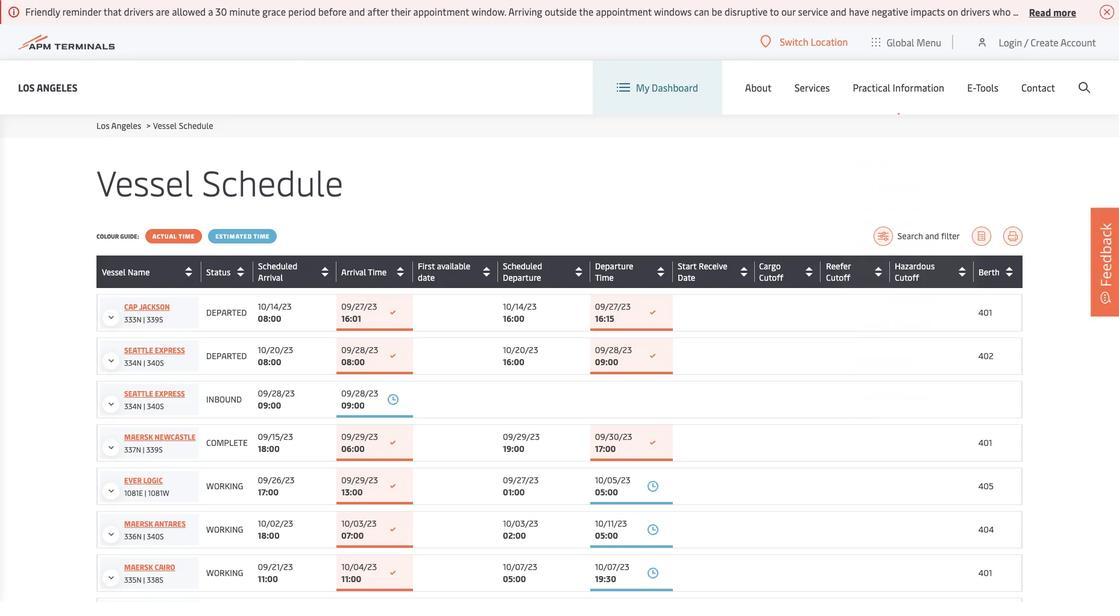 Task type: vqa. For each thing, say whether or not it's contained in the screenshot.
Terminal inside Terminal Safety & Rules
yes



Task type: describe. For each thing, give the bounding box(es) containing it.
impacts
[[911, 5, 945, 18]]

cargo cutoff for cargo cutoff button corresponding to second scheduled arrival button from left
[[759, 261, 784, 283]]

08:00 for 10/20/23 08:00
[[258, 356, 281, 368]]

start receive date button for cargo cutoff button corresponding to second scheduled arrival button from left
[[678, 261, 752, 283]]

scheduled departure for second scheduled arrival button from left
[[503, 261, 542, 283]]

| for 09/26/23 17:00
[[145, 488, 146, 498]]

0 horizontal spatial 09:00
[[258, 400, 281, 411]]

09/28/23 down 09/28/23 08:00
[[341, 388, 378, 399]]

angeles for los angeles
[[37, 81, 78, 94]]

16:00 for 10/20/23 16:00
[[503, 356, 525, 368]]

news
[[854, 151, 878, 164]]

receivables
[[884, 231, 935, 244]]

close alert image
[[1100, 5, 1114, 19]]

0 vertical spatial los angeles link
[[18, 80, 78, 95]]

updates
[[889, 151, 925, 164]]

terminal safety & rules link
[[854, 311, 942, 338]]

401 for 10/07/23
[[979, 567, 992, 579]]

09/27/23 16:15
[[595, 301, 631, 324]]

08:00 for 09/28/23 08:00
[[341, 356, 365, 368]]

berth button for hazardous cutoff button for the "reefer cutoff" button corresponding to cargo cutoff button corresponding to second scheduled arrival button from left
[[979, 262, 1019, 282]]

berth for hazardous cutoff button for the "reefer cutoff" button corresponding to cargo cutoff button corresponding to second scheduled arrival button from left
[[979, 266, 1000, 278]]

1081e
[[124, 488, 143, 498]]

19:00
[[503, 443, 525, 455]]

line
[[894, 347, 912, 360]]

09/21/23
[[258, 561, 293, 573]]

practical
[[853, 81, 891, 94]]

2 drivers from the left
[[961, 5, 990, 18]]

09/15/23 18:00
[[258, 431, 293, 455]]

terminal alerts
[[854, 266, 920, 280]]

10/03/23 for 07:00
[[341, 518, 377, 529]]

>
[[146, 120, 151, 131]]

10/07/23 for 19:30
[[595, 561, 630, 573]]

335n
[[124, 575, 142, 585]]

first for arrival time button associated with second scheduled arrival button from left
[[418, 261, 435, 272]]

09/30/23
[[595, 431, 632, 443]]

arriving
[[509, 5, 542, 18]]

| for 10/20/23 08:00
[[143, 358, 145, 368]]

10/02/23 18:00
[[258, 518, 293, 542]]

2 on from the left
[[1040, 5, 1051, 18]]

hazardous cutoff for hazardous cutoff button for the "reefer cutoff" button corresponding to cargo cutoff button corresponding to second scheduled arrival button from left
[[895, 261, 935, 283]]

09/26/23
[[258, 475, 295, 486]]

date for start receive date button corresponding to cargo cutoff button corresponding to second scheduled arrival button from left
[[678, 272, 695, 283]]

minute
[[229, 5, 260, 18]]

scheduled arrival for second scheduled arrival button from left
[[258, 261, 297, 283]]

2 hazardous from the left
[[895, 261, 935, 272]]

18:00 for 10/02/23 18:00
[[258, 530, 280, 542]]

filter
[[941, 230, 960, 242]]

| for 09/21/23 11:00
[[143, 575, 145, 585]]

16:00 for 10/14/23 16:00
[[503, 313, 525, 324]]

name for first scheduled arrival button
[[128, 266, 150, 278]]

departed for 10/20/23
[[206, 350, 247, 362]]

who
[[993, 5, 1011, 18]]

/
[[1024, 35, 1028, 49]]

account
[[1061, 35, 1096, 49]]

& right news
[[880, 151, 887, 164]]

of
[[882, 289, 892, 302]]

start for cargo cutoff button corresponding to first scheduled arrival button's departure time button
[[678, 261, 697, 272]]

1 horizontal spatial 09/28/23 09:00
[[341, 388, 378, 411]]

los angeles > vessel schedule
[[96, 120, 213, 131]]

berth for the "reefer cutoff" button for cargo cutoff button corresponding to first scheduled arrival button's hazardous cutoff button
[[979, 266, 1000, 278]]

tools
[[976, 81, 999, 94]]

10/07/23 for 05:00
[[503, 561, 537, 573]]

ever logic 1081e | 1081w
[[124, 476, 169, 498]]

switch location button
[[761, 35, 848, 48]]

09/28/23 down 10/20/23 08:00
[[258, 388, 295, 399]]

09/28/23 08:00
[[341, 344, 378, 368]]

open
[[864, 244, 886, 257]]

vessel name button for first scheduled arrival button
[[102, 262, 198, 282]]

339s for complete
[[146, 445, 163, 455]]

09/27/23 for 16:15
[[595, 301, 631, 312]]

are
[[156, 5, 170, 18]]

09/29/23 13:00
[[341, 475, 378, 498]]

& inside truck turn times & gate cameras
[[930, 195, 937, 208]]

disposition codes
[[854, 382, 930, 395]]

338s
[[147, 575, 163, 585]]

10/14/23 for 08:00
[[258, 301, 292, 312]]

to
[[770, 5, 779, 18]]

404
[[979, 524, 994, 536]]

empty receivables & open areas link
[[854, 231, 942, 257]]

information
[[893, 81, 945, 94]]

los for los angeles > vessel schedule
[[96, 120, 110, 131]]

10/02/23
[[258, 518, 293, 529]]

more
[[1053, 5, 1076, 18]]

general
[[854, 173, 887, 186]]

01:00
[[503, 487, 525, 498]]

334n for inbound
[[124, 402, 142, 411]]

have
[[849, 5, 869, 18]]

first available date for second scheduled arrival button from left
[[418, 261, 470, 283]]

seattle express 334n | 340s for inbound
[[124, 389, 185, 411]]

06:00
[[341, 443, 365, 455]]

09/26/23 17:00
[[258, 475, 295, 498]]

2 reefer from the left
[[826, 261, 851, 272]]

cargo cutoff button for second scheduled arrival button from left
[[759, 261, 818, 283]]

jackson
[[139, 302, 170, 312]]

405
[[979, 481, 994, 492]]

login / create account link
[[977, 24, 1096, 60]]

10/20/23 08:00
[[258, 344, 293, 368]]

guide:
[[120, 232, 139, 241]]

maersk antares 336n | 340s
[[124, 519, 186, 542]]

09/29/23 for 06:00
[[341, 431, 378, 443]]

search
[[898, 230, 923, 242]]

instructions
[[890, 173, 941, 186]]

negative
[[872, 5, 908, 18]]

maersk newcastle 337n | 339s
[[124, 432, 196, 455]]

cameras
[[877, 208, 913, 222]]

departure time button for cargo cutoff button corresponding to second scheduled arrival button from left
[[595, 261, 670, 283]]

practical information button
[[853, 60, 945, 115]]

antares
[[154, 519, 186, 529]]

can
[[694, 5, 709, 18]]

truck
[[854, 195, 878, 208]]

2 departure time from the left
[[595, 261, 633, 283]]

vessel schedule
[[96, 158, 343, 206]]

terminal for terminal alerts
[[854, 266, 892, 280]]

reefer cutoff button for cargo cutoff button corresponding to second scheduled arrival button from left
[[826, 261, 887, 283]]

1 scheduled arrival button from the left
[[258, 261, 334, 283]]

start receive date for cargo cutoff button corresponding to first scheduled arrival button
[[678, 261, 727, 283]]

1 vertical spatial schedule
[[202, 158, 343, 206]]

alerts
[[894, 266, 920, 280]]

09/27/23 for 16:01
[[341, 301, 377, 312]]

switch location
[[780, 35, 848, 48]]

401 for 09/27/23
[[979, 307, 992, 318]]

search and filter button
[[874, 227, 960, 246]]

10/03/23 07:00
[[341, 518, 377, 542]]

1 horizontal spatial and
[[831, 5, 847, 18]]

before
[[318, 5, 347, 18]]

337n
[[124, 445, 141, 455]]

11:00 for 10/04/23 11:00
[[341, 574, 362, 585]]

333n
[[124, 315, 141, 324]]

about
[[745, 81, 772, 94]]

windows
[[654, 5, 692, 18]]

10/04/23
[[341, 561, 377, 573]]

newcastle
[[155, 432, 196, 442]]

1 on from the left
[[947, 5, 958, 18]]

08:00 for 10/14/23 08:00
[[258, 313, 281, 324]]

colour guide:
[[96, 232, 139, 241]]

friendly
[[25, 5, 60, 18]]

cairo
[[155, 563, 175, 572]]

10/03/23 02:00
[[503, 518, 538, 542]]

1 drivers from the left
[[124, 5, 154, 18]]

cap jackson 333n | 339s
[[124, 302, 170, 324]]

berth button for the "reefer cutoff" button for cargo cutoff button corresponding to first scheduled arrival button's hazardous cutoff button
[[979, 262, 1019, 282]]

10/20/23 16:00
[[503, 344, 538, 368]]

scheduled arrival for first scheduled arrival button
[[258, 261, 297, 283]]

| for 10/14/23 08:00
[[143, 315, 145, 324]]



Task type: locate. For each thing, give the bounding box(es) containing it.
vessel name button for second scheduled arrival button from left
[[102, 262, 198, 282]]

my dashboard
[[636, 81, 698, 94]]

time for actual time
[[179, 232, 195, 241]]

08:00 down 10/14/23 08:00
[[258, 356, 281, 368]]

1 10/20/23 from the left
[[258, 344, 293, 356]]

cargo cutoff
[[759, 261, 784, 283], [759, 261, 784, 283]]

17:00 for 09/30/23 17:00
[[595, 443, 616, 455]]

&
[[880, 151, 887, 164], [930, 195, 937, 208], [854, 244, 861, 257], [924, 311, 931, 324]]

18:00 down 10/02/23
[[258, 530, 280, 542]]

2 vertical spatial maersk
[[124, 563, 153, 572]]

2 date from the left
[[678, 272, 695, 283]]

05:00 inside 10/05/23 05:00
[[595, 487, 618, 498]]

1 horizontal spatial 11:00
[[341, 574, 362, 585]]

1 vertical spatial angeles
[[111, 120, 141, 131]]

general instructions
[[854, 173, 941, 186]]

my dashboard button
[[617, 60, 698, 115]]

09:00 up the 09/15/23
[[258, 400, 281, 411]]

2 vertical spatial 401
[[979, 567, 992, 579]]

2 hazardous cutoff button from the left
[[895, 261, 971, 283]]

09:00 up 09/29/23 06:00
[[341, 400, 365, 411]]

| for 09/28/23 09:00
[[143, 402, 145, 411]]

los angeles link
[[18, 80, 78, 95], [96, 120, 141, 131]]

0 horizontal spatial los
[[18, 81, 35, 94]]

departed left 10/14/23 08:00
[[206, 307, 247, 318]]

on right impacts
[[947, 5, 958, 18]]

0 horizontal spatial 11:00
[[258, 574, 278, 585]]

reefer cutoff button for cargo cutoff button corresponding to first scheduled arrival button
[[826, 261, 887, 283]]

departed up inbound
[[206, 350, 247, 362]]

2 vertical spatial 340s
[[147, 532, 164, 542]]

1 hazardous from the left
[[895, 261, 935, 272]]

maersk inside maersk cairo 335n | 338s
[[124, 563, 153, 572]]

time
[[368, 266, 387, 278], [368, 266, 387, 278], [595, 272, 614, 283], [595, 272, 614, 283]]

08:00 down 16:01
[[341, 356, 365, 368]]

seattle express 334n | 340s down 333n
[[124, 346, 185, 368]]

empty receivables & open areas
[[854, 231, 935, 257]]

1 horizontal spatial appointment
[[596, 5, 652, 18]]

09/29/23 up '19:00'
[[503, 431, 540, 443]]

hours
[[854, 289, 880, 302]]

| inside maersk newcastle 337n | 339s
[[143, 445, 144, 455]]

0 horizontal spatial 17:00
[[258, 487, 279, 498]]

express up newcastle
[[155, 389, 185, 399]]

e-tools
[[967, 81, 999, 94]]

hours of operation link
[[854, 289, 942, 302]]

time.
[[1053, 5, 1075, 18]]

1 334n from the top
[[124, 358, 142, 368]]

date for arrival time button associated with second scheduled arrival button from left
[[418, 272, 435, 283]]

1 departed from the top
[[206, 307, 247, 318]]

339s inside cap jackson 333n | 339s
[[147, 315, 163, 324]]

0 horizontal spatial 10/07/23
[[503, 561, 537, 573]]

2 departure time button from the left
[[595, 261, 670, 283]]

17:00 inside 09/30/23 17:00
[[595, 443, 616, 455]]

1 horizontal spatial on
[[1040, 5, 1051, 18]]

maersk up "335n"
[[124, 563, 153, 572]]

the
[[579, 5, 594, 18]]

17:00 down 09/30/23
[[595, 443, 616, 455]]

maersk up 337n
[[124, 432, 153, 442]]

09/29/23 up 06:00 in the bottom left of the page
[[341, 431, 378, 443]]

and left the filter
[[925, 230, 939, 242]]

arrival time button for first scheduled arrival button
[[341, 262, 410, 282]]

1 appointment from the left
[[413, 5, 469, 18]]

hazardous cutoff button for the "reefer cutoff" button corresponding to cargo cutoff button corresponding to second scheduled arrival button from left
[[895, 261, 971, 283]]

working
[[206, 481, 243, 492], [206, 524, 243, 536], [206, 567, 243, 579]]

disposition
[[854, 382, 902, 395]]

los for los angeles
[[18, 81, 35, 94]]

1 seattle express 334n | 340s from the top
[[124, 346, 185, 368]]

10/20/23 down 10/14/23 16:00
[[503, 344, 538, 356]]

2 10/03/23 from the left
[[503, 518, 538, 529]]

safety
[[894, 311, 922, 324]]

10/07/23 up 19:30
[[595, 561, 630, 573]]

09/29/23 for 13:00
[[341, 475, 378, 486]]

| for 10/02/23 18:00
[[143, 532, 145, 542]]

16:00 up 10/20/23 16:00
[[503, 313, 525, 324]]

1 vertical spatial seattle express 334n | 340s
[[124, 389, 185, 411]]

1 vertical spatial 339s
[[146, 445, 163, 455]]

hazardous cutoff for the "reefer cutoff" button for cargo cutoff button corresponding to first scheduled arrival button's hazardous cutoff button
[[895, 261, 935, 283]]

05:00
[[595, 487, 618, 498], [595, 530, 618, 542], [503, 574, 526, 585]]

0 vertical spatial maersk
[[124, 432, 153, 442]]

2 time from the left
[[254, 232, 270, 241]]

1 vertical spatial express
[[155, 389, 185, 399]]

10/20/23 for 16:00
[[503, 344, 538, 356]]

05:00 inside '10/07/23 05:00'
[[503, 574, 526, 585]]

global
[[887, 35, 915, 49]]

0 horizontal spatial on
[[947, 5, 958, 18]]

arrival
[[341, 266, 366, 278], [341, 266, 366, 278], [258, 272, 283, 283], [258, 272, 283, 283]]

16:00
[[503, 313, 525, 324], [503, 356, 525, 368]]

| up maersk newcastle 337n | 339s
[[143, 402, 145, 411]]

maersk
[[124, 432, 153, 442], [124, 519, 153, 529], [124, 563, 153, 572]]

appointment right the
[[596, 5, 652, 18]]

1 scheduled arrival from the left
[[258, 261, 297, 283]]

340s for working
[[147, 532, 164, 542]]

0 vertical spatial 334n
[[124, 358, 142, 368]]

scheduled departure button for cargo cutoff button corresponding to first scheduled arrival button's departure time button
[[503, 261, 587, 283]]

10/07/23 down 02:00 in the bottom left of the page
[[503, 561, 537, 573]]

0 vertical spatial 18:00
[[258, 443, 280, 455]]

1 horizontal spatial 10/20/23
[[503, 344, 538, 356]]

2 seattle express 334n | 340s from the top
[[124, 389, 185, 411]]

16:00 inside 10/14/23 16:00
[[503, 313, 525, 324]]

1 horizontal spatial angeles
[[111, 120, 141, 131]]

scheduled departure button for departure time button corresponding to cargo cutoff button corresponding to second scheduled arrival button from left
[[503, 261, 587, 283]]

that
[[104, 5, 122, 18]]

reminder
[[62, 5, 101, 18]]

| down cap jackson 333n | 339s on the bottom of page
[[143, 358, 145, 368]]

| inside cap jackson 333n | 339s
[[143, 315, 145, 324]]

3 401 from the top
[[979, 567, 992, 579]]

first available date button for arrival time button associated with second scheduled arrival button from left
[[418, 261, 495, 283]]

disposition codes link
[[854, 382, 942, 395]]

1 horizontal spatial 10/14/23
[[503, 301, 537, 312]]

& inside empty receivables & open areas
[[854, 244, 861, 257]]

cap
[[124, 302, 138, 312]]

05:00 for 10/07/23 05:00
[[503, 574, 526, 585]]

2 reefer cutoff button from the left
[[826, 261, 887, 283]]

09/29/23 for 19:00
[[503, 431, 540, 443]]

0 horizontal spatial 09/27/23
[[341, 301, 377, 312]]

| for 09/15/23 18:00
[[143, 445, 144, 455]]

1 vertical spatial 340s
[[147, 402, 164, 411]]

scheduled departure
[[503, 261, 542, 283], [503, 261, 542, 283]]

working for 18:00
[[206, 524, 243, 536]]

0 horizontal spatial time
[[179, 232, 195, 241]]

1 340s from the top
[[147, 358, 164, 368]]

scheduled departure for first scheduled arrival button
[[503, 261, 542, 283]]

friendly reminder that drivers are allowed a 30 minute grace period before and after their appointment window. arriving outside the appointment windows can be disruptive to our service and have negative impacts on drivers who arrive on time. drivers tha
[[25, 5, 1119, 18]]

1 start receive date button from the left
[[678, 261, 752, 283]]

17:00 for 09/26/23 17:00
[[258, 487, 279, 498]]

be
[[712, 5, 722, 18]]

09/27/23 for 01:00
[[503, 475, 539, 486]]

3 working from the top
[[206, 567, 243, 579]]

1 reefer from the left
[[826, 261, 851, 272]]

cargo cutoff button for first scheduled arrival button
[[759, 261, 818, 283]]

19:30
[[595, 574, 616, 585]]

1 vertical spatial seattle
[[124, 389, 153, 399]]

and left have
[[831, 5, 847, 18]]

340s down cap jackson 333n | 339s on the bottom of page
[[147, 358, 164, 368]]

practical information
[[853, 81, 945, 94]]

340s inside maersk antares 336n | 340s
[[147, 532, 164, 542]]

2 horizontal spatial 09/28/23 09:00
[[595, 344, 632, 368]]

areas
[[888, 244, 912, 257]]

09/27/23 16:01
[[341, 301, 377, 324]]

available for first available date button related to first scheduled arrival button arrival time button
[[437, 261, 471, 272]]

1 hazardous cutoff from the left
[[895, 261, 935, 283]]

express down cap jackson 333n | 339s on the bottom of page
[[155, 346, 185, 355]]

10/14/23 up 10/20/23 16:00
[[503, 301, 537, 312]]

10/03/23 up 07:00
[[341, 518, 377, 529]]

1 horizontal spatial los angeles link
[[96, 120, 141, 131]]

0 horizontal spatial angeles
[[37, 81, 78, 94]]

1 reefer cutoff from the left
[[826, 261, 851, 283]]

08:00 inside 10/20/23 08:00
[[258, 356, 281, 368]]

3 340s from the top
[[147, 532, 164, 542]]

start receive date for cargo cutoff button corresponding to second scheduled arrival button from left
[[678, 261, 728, 283]]

08:00 inside 09/28/23 08:00
[[341, 356, 365, 368]]

status button
[[206, 262, 250, 282], [206, 262, 250, 282]]

0 vertical spatial express
[[155, 346, 185, 355]]

date for first scheduled arrival button arrival time button
[[418, 272, 435, 283]]

2 reefer cutoff from the left
[[826, 261, 851, 283]]

09/28/23 down 16:01
[[341, 344, 378, 356]]

search and filter
[[898, 230, 960, 242]]

0 vertical spatial 401
[[979, 307, 992, 318]]

working left 10/02/23 18:00
[[206, 524, 243, 536]]

2 16:00 from the top
[[503, 356, 525, 368]]

11:00 down 09/21/23
[[258, 574, 278, 585]]

1 11:00 from the left
[[258, 574, 278, 585]]

feedback
[[1096, 223, 1116, 287]]

2 appointment from the left
[[596, 5, 652, 18]]

time right estimated
[[254, 232, 270, 241]]

arrival time button for second scheduled arrival button from left
[[341, 262, 410, 282]]

status
[[206, 266, 231, 278], [206, 266, 231, 278]]

17:00
[[595, 443, 616, 455], [258, 487, 279, 498]]

1 horizontal spatial time
[[254, 232, 270, 241]]

1 10/14/23 from the left
[[258, 301, 292, 312]]

read
[[1029, 5, 1051, 18]]

name for second scheduled arrival button from left
[[128, 266, 150, 278]]

maersk for 10/02/23
[[124, 519, 153, 529]]

| left the 338s on the left of the page
[[143, 575, 145, 585]]

2 horizontal spatial and
[[925, 230, 939, 242]]

1 vertical spatial los
[[96, 120, 110, 131]]

2 10/07/23 from the left
[[595, 561, 630, 573]]

cargo cutoff button
[[759, 261, 818, 283], [759, 261, 818, 283]]

18:00 inside 10/02/23 18:00
[[258, 530, 280, 542]]

time for estimated time
[[254, 232, 270, 241]]

& right safety
[[924, 311, 931, 324]]

0 vertical spatial los
[[18, 81, 35, 94]]

1 vertical spatial terminal
[[854, 311, 892, 324]]

18:00 down the 09/15/23
[[258, 443, 280, 455]]

drivers left who
[[961, 5, 990, 18]]

on left time. at the top right of the page
[[1040, 5, 1051, 18]]

340s for inbound
[[147, 402, 164, 411]]

2 maersk from the top
[[124, 519, 153, 529]]

10/20/23
[[258, 344, 293, 356], [503, 344, 538, 356]]

2 10/20/23 from the left
[[503, 344, 538, 356]]

contacts
[[854, 360, 892, 373]]

complete
[[206, 437, 248, 449]]

working left 09/21/23 11:00
[[206, 567, 243, 579]]

2 horizontal spatial 09:00
[[595, 356, 619, 368]]

status for vessel name button related to first scheduled arrival button
[[206, 266, 231, 278]]

seattle express 334n | 340s for departed
[[124, 346, 185, 368]]

334n down 333n
[[124, 358, 142, 368]]

actual time
[[152, 232, 195, 241]]

turn
[[880, 195, 899, 208]]

first available date button
[[418, 261, 495, 283], [418, 261, 495, 283]]

1 hazardous cutoff button from the left
[[895, 261, 971, 283]]

10/05/23 05:00
[[595, 475, 631, 498]]

2 vertical spatial working
[[206, 567, 243, 579]]

09/28/23 09:00 down '16:15'
[[595, 344, 632, 368]]

339s inside maersk newcastle 337n | 339s
[[146, 445, 163, 455]]

10/03/23 up 02:00 in the bottom left of the page
[[503, 518, 538, 529]]

logic
[[143, 476, 163, 485]]

0 vertical spatial angeles
[[37, 81, 78, 94]]

1 401 from the top
[[979, 307, 992, 318]]

10/20/23 for 08:00
[[258, 344, 293, 356]]

30
[[216, 5, 227, 18]]

seattle down 333n
[[124, 346, 153, 355]]

2 seattle from the top
[[124, 389, 153, 399]]

about button
[[745, 60, 772, 115]]

2 express from the top
[[155, 389, 185, 399]]

0 vertical spatial departed
[[206, 307, 247, 318]]

0 vertical spatial 17:00
[[595, 443, 616, 455]]

1 maersk from the top
[[124, 432, 153, 442]]

09/27/23 up '16:15'
[[595, 301, 631, 312]]

express for departed
[[155, 346, 185, 355]]

2 start receive date from the left
[[678, 261, 728, 283]]

allowed
[[172, 5, 206, 18]]

16:00 inside 10/20/23 16:00
[[503, 356, 525, 368]]

2 scheduled arrival from the left
[[258, 261, 297, 283]]

status for second scheduled arrival button from left's vessel name button
[[206, 266, 231, 278]]

1 vertical spatial los angeles link
[[96, 120, 141, 131]]

0 vertical spatial 339s
[[147, 315, 163, 324]]

05:00 inside 10/11/23 05:00
[[595, 530, 618, 542]]

2 vertical spatial 05:00
[[503, 574, 526, 585]]

05:00 down 10/05/23
[[595, 487, 618, 498]]

1 horizontal spatial drivers
[[961, 5, 990, 18]]

2 departed from the top
[[206, 350, 247, 362]]

334n up 337n
[[124, 402, 142, 411]]

available for first available date button corresponding to arrival time button associated with second scheduled arrival button from left
[[437, 261, 470, 272]]

scheduled departure button
[[503, 261, 587, 283], [503, 261, 587, 283]]

339s down jackson
[[147, 315, 163, 324]]

09/28/23 down '16:15'
[[595, 344, 632, 356]]

10/05/23
[[595, 475, 631, 486]]

| right 1081e
[[145, 488, 146, 498]]

1 horizontal spatial 10/07/23
[[595, 561, 630, 573]]

1 working from the top
[[206, 481, 243, 492]]

17:00 inside 09/26/23 17:00
[[258, 487, 279, 498]]

0 horizontal spatial appointment
[[413, 5, 469, 18]]

340s for departed
[[147, 358, 164, 368]]

1 vertical spatial 16:00
[[503, 356, 525, 368]]

first for first scheduled arrival button arrival time button
[[418, 261, 435, 272]]

appointment right their
[[413, 5, 469, 18]]

terminal down open
[[854, 266, 892, 280]]

11:00 inside 10/04/23 11:00
[[341, 574, 362, 585]]

02:00
[[503, 530, 526, 542]]

maersk inside maersk antares 336n | 340s
[[124, 519, 153, 529]]

departed for 10/14/23
[[206, 307, 247, 318]]

| right 337n
[[143, 445, 144, 455]]

first available date for first scheduled arrival button
[[418, 261, 471, 283]]

339s for departed
[[147, 315, 163, 324]]

seattle express 334n | 340s up newcastle
[[124, 389, 185, 411]]

1 reefer cutoff button from the left
[[826, 261, 887, 283]]

seattle up maersk newcastle 337n | 339s
[[124, 389, 153, 399]]

1 10/03/23 from the left
[[341, 518, 377, 529]]

& right times
[[930, 195, 937, 208]]

seattle for inbound
[[124, 389, 153, 399]]

1 vertical spatial 334n
[[124, 402, 142, 411]]

arrive
[[1013, 5, 1038, 18]]

0 vertical spatial schedule
[[179, 120, 213, 131]]

0 vertical spatial working
[[206, 481, 243, 492]]

ever
[[124, 476, 142, 485]]

1 express from the top
[[155, 346, 185, 355]]

1 berth from the left
[[979, 266, 1000, 278]]

18:00 inside '09/15/23 18:00'
[[258, 443, 280, 455]]

09/28/23 09:00
[[595, 344, 632, 368], [258, 388, 295, 411], [341, 388, 378, 411]]

terminal for terminal safety & rules
[[854, 311, 892, 324]]

0 horizontal spatial 09/28/23 09:00
[[258, 388, 295, 411]]

departure time
[[595, 261, 633, 283], [595, 261, 633, 283]]

date for cargo cutoff button corresponding to first scheduled arrival button start receive date button
[[678, 272, 695, 283]]

los
[[18, 81, 35, 94], [96, 120, 110, 131]]

| inside "ever logic 1081e | 1081w"
[[145, 488, 146, 498]]

05:00 down "10/11/23"
[[595, 530, 618, 542]]

1 date from the left
[[678, 272, 695, 283]]

cargo cutoff for cargo cutoff button corresponding to first scheduled arrival button
[[759, 261, 784, 283]]

reefer cutoff for the "reefer cutoff" button corresponding to cargo cutoff button corresponding to second scheduled arrival button from left
[[826, 261, 851, 283]]

10/14/23
[[258, 301, 292, 312], [503, 301, 537, 312]]

2 start receive date button from the left
[[678, 261, 752, 283]]

maersk up 336n
[[124, 519, 153, 529]]

drivers left are
[[124, 5, 154, 18]]

2 18:00 from the top
[[258, 530, 280, 542]]

0 horizontal spatial and
[[349, 5, 365, 18]]

1 seattle from the top
[[124, 346, 153, 355]]

start for departure time button corresponding to cargo cutoff button corresponding to second scheduled arrival button from left
[[678, 261, 697, 272]]

1 vertical spatial working
[[206, 524, 243, 536]]

seattle for departed
[[124, 346, 153, 355]]

2 hazardous cutoff from the left
[[895, 261, 935, 283]]

2 scheduled arrival button from the left
[[258, 261, 333, 283]]

1 vertical spatial 401
[[979, 437, 992, 449]]

2 berth from the left
[[979, 266, 1000, 278]]

0 horizontal spatial 10/03/23
[[341, 518, 377, 529]]

outside
[[545, 5, 577, 18]]

departure time button
[[595, 261, 670, 283], [595, 261, 670, 283]]

2 working from the top
[[206, 524, 243, 536]]

09/29/23 06:00
[[341, 431, 378, 455]]

services button
[[795, 60, 830, 115]]

1 horizontal spatial 10/03/23
[[503, 518, 538, 529]]

0 vertical spatial 340s
[[147, 358, 164, 368]]

10/20/23 down 10/14/23 08:00
[[258, 344, 293, 356]]

1 horizontal spatial los
[[96, 120, 110, 131]]

dashboard
[[652, 81, 698, 94]]

start receive date button for cargo cutoff button corresponding to first scheduled arrival button
[[678, 261, 752, 283]]

10/14/23 up 10/20/23 08:00
[[258, 301, 292, 312]]

401 up 405
[[979, 437, 992, 449]]

service
[[798, 5, 828, 18]]

& inside terminal safety & rules
[[924, 311, 931, 324]]

working for 17:00
[[206, 481, 243, 492]]

1 vertical spatial 17:00
[[258, 487, 279, 498]]

0 vertical spatial 05:00
[[595, 487, 618, 498]]

05:00 down 02:00 in the bottom left of the page
[[503, 574, 526, 585]]

401 for 09/30/23
[[979, 437, 992, 449]]

09:00 down '16:15'
[[595, 356, 619, 368]]

11:00 for 09/21/23 11:00
[[258, 574, 278, 585]]

| right 336n
[[143, 532, 145, 542]]

2 401 from the top
[[979, 437, 992, 449]]

11:00 down 10/04/23 in the left of the page
[[341, 574, 362, 585]]

09/27/23 up 16:01
[[341, 301, 377, 312]]

2 horizontal spatial 09/27/23
[[595, 301, 631, 312]]

11:00 inside 09/21/23 11:00
[[258, 574, 278, 585]]

2 berth button from the left
[[979, 262, 1019, 282]]

2 334n from the top
[[124, 402, 142, 411]]

1 vertical spatial 05:00
[[595, 530, 618, 542]]

1 horizontal spatial 09:00
[[341, 400, 365, 411]]

2 340s from the top
[[147, 402, 164, 411]]

departure time button for cargo cutoff button corresponding to first scheduled arrival button
[[595, 261, 670, 283]]

1 start from the left
[[678, 261, 697, 272]]

0 vertical spatial seattle
[[124, 346, 153, 355]]

time right actual
[[179, 232, 195, 241]]

switch
[[780, 35, 809, 48]]

1 vertical spatial departed
[[206, 350, 247, 362]]

reefer cutoff for the "reefer cutoff" button for cargo cutoff button corresponding to first scheduled arrival button
[[826, 261, 851, 283]]

402
[[979, 350, 994, 362]]

0 vertical spatial terminal
[[854, 266, 892, 280]]

2 10/14/23 from the left
[[503, 301, 537, 312]]

0 vertical spatial seattle express 334n | 340s
[[124, 346, 185, 368]]

cutoff
[[759, 272, 784, 283], [759, 272, 784, 283], [826, 272, 850, 283], [826, 272, 851, 283], [895, 272, 919, 283], [895, 272, 919, 283]]

vessel name for second scheduled arrival button from left
[[102, 266, 150, 278]]

2 start from the left
[[678, 261, 697, 272]]

1 terminal from the top
[[854, 266, 892, 280]]

& left open
[[854, 244, 861, 257]]

2 11:00 from the left
[[341, 574, 362, 585]]

1 10/07/23 from the left
[[503, 561, 537, 573]]

departed
[[206, 307, 247, 318], [206, 350, 247, 362]]

1 horizontal spatial 09/27/23
[[503, 475, 539, 486]]

1 vertical spatial maersk
[[124, 519, 153, 529]]

334n for departed
[[124, 358, 142, 368]]

0 horizontal spatial drivers
[[124, 5, 154, 18]]

340s up newcastle
[[147, 402, 164, 411]]

working down complete
[[206, 481, 243, 492]]

1 18:00 from the top
[[258, 443, 280, 455]]

cargo
[[759, 261, 781, 272], [759, 261, 781, 272]]

10/04/23 11:00
[[341, 561, 377, 585]]

05:00 for 10/05/23 05:00
[[595, 487, 618, 498]]

services
[[795, 81, 830, 94]]

10/03/23 for 02:00
[[503, 518, 538, 529]]

3 maersk from the top
[[124, 563, 153, 572]]

10/14/23 for 16:00
[[503, 301, 537, 312]]

1 berth button from the left
[[979, 262, 1019, 282]]

maersk for 09/21/23
[[124, 563, 153, 572]]

1 time from the left
[[179, 232, 195, 241]]

0 horizontal spatial 10/20/23
[[258, 344, 293, 356]]

340s down antares
[[147, 532, 164, 542]]

truck turn times & gate cameras link
[[854, 195, 942, 222]]

maersk for 09/15/23
[[124, 432, 153, 442]]

hazardous cutoff button for the "reefer cutoff" button for cargo cutoff button corresponding to first scheduled arrival button
[[895, 261, 971, 283]]

09/28/23 09:00 down 09/28/23 08:00
[[341, 388, 378, 411]]

| inside maersk cairo 335n | 338s
[[143, 575, 145, 585]]

1 start receive date from the left
[[678, 261, 727, 283]]

09/27/23 01:00
[[503, 475, 539, 498]]

and inside button
[[925, 230, 939, 242]]

| right 333n
[[143, 315, 145, 324]]

09/27/23 up 01:00
[[503, 475, 539, 486]]

0 horizontal spatial los angeles link
[[18, 80, 78, 95]]

window.
[[471, 5, 506, 18]]

08:00 inside 10/14/23 08:00
[[258, 313, 281, 324]]

| inside maersk antares 336n | 340s
[[143, 532, 145, 542]]

1 horizontal spatial 17:00
[[595, 443, 616, 455]]

and left after in the top of the page
[[349, 5, 365, 18]]

disruptive
[[725, 5, 768, 18]]

09/28/23 09:00 up the 09/15/23
[[258, 388, 295, 411]]

08:00 up 10/20/23 08:00
[[258, 313, 281, 324]]

read more button
[[1029, 4, 1076, 19]]

05:00 for 10/11/23 05:00
[[595, 530, 618, 542]]

10/07/23 05:00
[[503, 561, 537, 585]]

grace
[[262, 5, 286, 18]]

17:00 down 09/26/23
[[258, 487, 279, 498]]

terminal inside terminal safety & rules
[[854, 311, 892, 324]]

1 16:00 from the top
[[503, 313, 525, 324]]

terminal down hours
[[854, 311, 892, 324]]

09/29/23 up 13:00
[[341, 475, 378, 486]]

express for inbound
[[155, 389, 185, 399]]

401 up 402
[[979, 307, 992, 318]]

1 departure time button from the left
[[595, 261, 670, 283]]

feedback button
[[1091, 208, 1119, 316]]

2 terminal from the top
[[854, 311, 892, 324]]

a
[[208, 5, 213, 18]]

339s right 337n
[[146, 445, 163, 455]]

16:00 down 10/14/23 16:00
[[503, 356, 525, 368]]

maersk inside maersk newcastle 337n | 339s
[[124, 432, 153, 442]]

1 departure time from the left
[[595, 261, 633, 283]]

0 horizontal spatial 10/14/23
[[258, 301, 292, 312]]

1 vertical spatial 18:00
[[258, 530, 280, 542]]

rules
[[854, 324, 878, 338]]

401 down 404
[[979, 567, 992, 579]]

0 vertical spatial 16:00
[[503, 313, 525, 324]]

angeles for los angeles > vessel schedule
[[111, 120, 141, 131]]

first available date button for first scheduled arrival button arrival time button
[[418, 261, 495, 283]]



